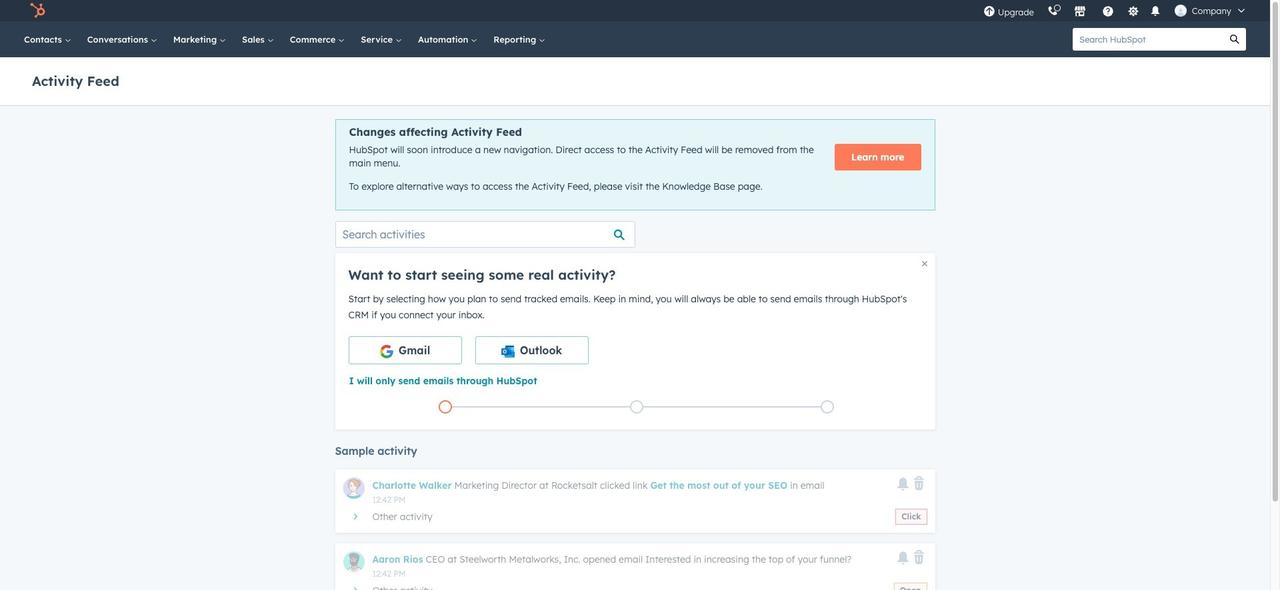 Task type: locate. For each thing, give the bounding box(es) containing it.
onboarding.steps.sendtrackedemailingmail.title image
[[633, 404, 640, 412]]

menu
[[977, 0, 1255, 21]]

Search activities search field
[[335, 221, 635, 248]]

None checkbox
[[348, 337, 462, 365]]

None checkbox
[[475, 337, 589, 365]]

marketplaces image
[[1074, 6, 1086, 18]]

jacob simon image
[[1175, 5, 1187, 17]]

list
[[350, 398, 923, 417]]



Task type: vqa. For each thing, say whether or not it's contained in the screenshot.
information within the TAB PANEL
no



Task type: describe. For each thing, give the bounding box(es) containing it.
Search HubSpot search field
[[1073, 28, 1224, 51]]

onboarding.steps.finalstep.title image
[[824, 404, 831, 412]]

close image
[[922, 261, 927, 267]]



